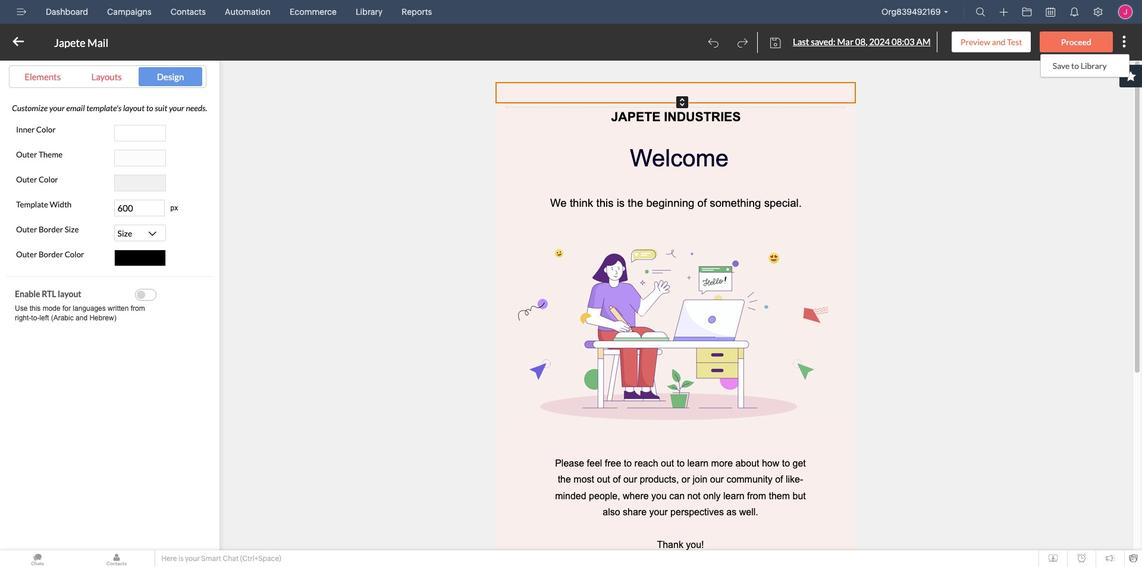 Task type: describe. For each thing, give the bounding box(es) containing it.
chats image
[[0, 551, 75, 567]]

contacts image
[[79, 551, 154, 567]]

contacts link
[[166, 0, 210, 24]]

quick actions image
[[1000, 8, 1008, 17]]

(ctrl+space)
[[240, 555, 281, 563]]

campaigns link
[[102, 0, 156, 24]]

configure settings image
[[1093, 7, 1103, 17]]

smart
[[201, 555, 221, 563]]

automation
[[225, 7, 271, 17]]

automation link
[[220, 0, 275, 24]]

calendar image
[[1046, 7, 1055, 17]]

contacts
[[171, 7, 206, 17]]

dashboard
[[46, 7, 88, 17]]

search image
[[976, 7, 985, 17]]



Task type: locate. For each thing, give the bounding box(es) containing it.
dashboard link
[[41, 0, 93, 24]]

reports
[[402, 7, 432, 17]]

ecommerce
[[290, 7, 337, 17]]

your
[[185, 555, 200, 563]]

campaigns
[[107, 7, 151, 17]]

library link
[[351, 0, 387, 24]]

folder image
[[1022, 7, 1032, 17]]

is
[[178, 555, 184, 563]]

notifications image
[[1069, 7, 1079, 17]]

org839492169
[[882, 7, 941, 17]]

here
[[161, 555, 177, 563]]

here is your smart chat (ctrl+space)
[[161, 555, 281, 563]]

reports link
[[397, 0, 437, 24]]

library
[[356, 7, 383, 17]]

chat
[[223, 555, 239, 563]]

ecommerce link
[[285, 0, 341, 24]]



Task type: vqa. For each thing, say whether or not it's contained in the screenshot.
"IS"
yes



